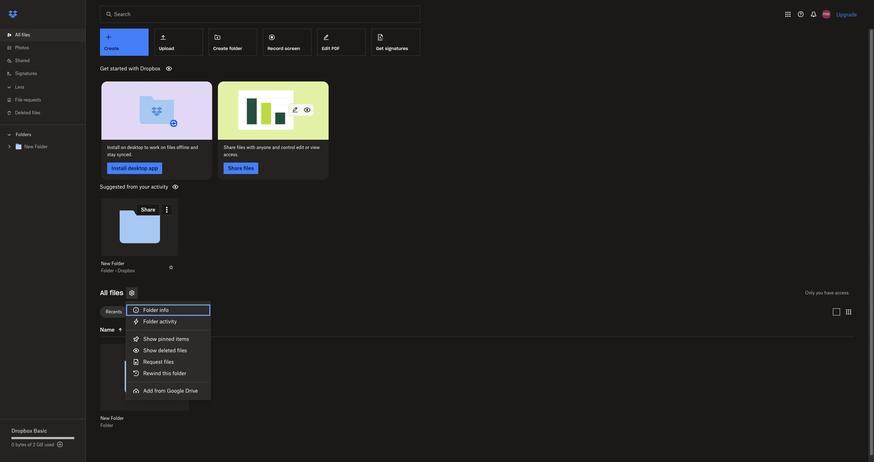 Task type: describe. For each thing, give the bounding box(es) containing it.
rewind
[[143, 370, 161, 376]]

shared
[[15, 58, 30, 63]]

requests
[[24, 97, 41, 103]]

gb
[[37, 442, 43, 447]]

rewind this folder
[[143, 370, 186, 376]]

info
[[160, 307, 169, 313]]

bytes
[[15, 442, 26, 447]]

control
[[281, 145, 295, 150]]

dropbox inside new folder folder • dropbox
[[118, 268, 135, 274]]

2 on from the left
[[161, 145, 166, 150]]

less image
[[6, 84, 13, 91]]

file requests link
[[6, 94, 86, 106]]

folder activity menu item
[[126, 316, 210, 327]]

signatures
[[15, 71, 37, 76]]

edit
[[296, 145, 304, 150]]

folder inside menu item
[[173, 370, 186, 376]]

get signatures button
[[372, 29, 420, 56]]

access.
[[224, 152, 238, 157]]

record screen
[[268, 46, 300, 51]]

folder, new folder row
[[100, 344, 189, 434]]

0 vertical spatial activity
[[151, 184, 168, 190]]

share
[[224, 145, 236, 150]]

and inside share files with anyone and control edit or view access.
[[272, 145, 280, 150]]

show for show deleted files
[[143, 347, 157, 353]]

add from google drive
[[143, 388, 198, 394]]

your
[[139, 184, 150, 190]]

create
[[213, 46, 228, 51]]

folder inside folder info "menu item"
[[143, 307, 158, 313]]

recents button
[[100, 306, 128, 318]]

menu containing folder info
[[126, 302, 210, 400]]

you
[[816, 290, 824, 296]]

list containing all files
[[0, 24, 86, 124]]

and inside install on desktop to work on files offline and stay synced.
[[191, 145, 198, 150]]

work
[[150, 145, 160, 150]]

this
[[162, 370, 171, 376]]

only you have access
[[806, 290, 849, 296]]

files inside install on desktop to work on files offline and stay synced.
[[167, 145, 175, 150]]

google
[[167, 388, 184, 394]]

or
[[305, 145, 309, 150]]

0 horizontal spatial dropbox
[[11, 428, 32, 434]]

signatures
[[385, 46, 408, 51]]

starred button
[[131, 306, 158, 318]]

deleted files link
[[6, 106, 86, 119]]

request files menu item
[[126, 356, 210, 368]]

new for new folder folder • dropbox
[[101, 261, 110, 266]]

photos
[[15, 45, 29, 50]]

request files
[[143, 359, 174, 365]]

all files link
[[6, 29, 86, 41]]

from for suggested
[[127, 184, 138, 190]]

screen
[[285, 46, 300, 51]]

file
[[15, 97, 22, 103]]

share files with anyone and control edit or view access.
[[224, 145, 320, 157]]

get for get started with dropbox
[[100, 65, 109, 71]]

new folder button for new folder folder • dropbox
[[101, 261, 164, 267]]

folder info
[[143, 307, 169, 313]]

1 vertical spatial all
[[100, 289, 108, 297]]

photos link
[[6, 41, 86, 54]]

with for started
[[129, 65, 139, 71]]

synced.
[[117, 152, 132, 157]]

folder inside the folder activity menu item
[[143, 318, 158, 324]]

only
[[806, 290, 815, 296]]

folder inside button
[[229, 46, 242, 51]]

file requests
[[15, 97, 41, 103]]

request
[[143, 359, 163, 365]]

edit pdf button
[[317, 29, 366, 56]]

folders
[[16, 132, 31, 137]]

rewind this folder menu item
[[126, 368, 210, 379]]

files right deleted on the top left of page
[[32, 110, 40, 115]]

files inside "menu item"
[[164, 359, 174, 365]]

folder activity
[[143, 318, 177, 324]]

0 bytes of 2 gb used
[[11, 442, 54, 447]]

new folder folder • dropbox
[[101, 261, 135, 274]]

•
[[115, 268, 117, 274]]

edit
[[322, 46, 330, 51]]

1 on from the left
[[121, 145, 126, 150]]

get more space image
[[56, 440, 64, 449]]

show pinned items
[[143, 336, 189, 342]]

get started with dropbox
[[100, 65, 160, 71]]

shared link
[[6, 54, 86, 67]]

dropbox image
[[6, 7, 20, 21]]

stay
[[107, 152, 116, 157]]

files inside 'link'
[[22, 32, 30, 38]]

record
[[268, 46, 284, 51]]

0
[[11, 442, 14, 447]]

folder info menu item
[[126, 304, 210, 316]]

upgrade link
[[837, 11, 857, 17]]

drive
[[185, 388, 198, 394]]

folder settings image
[[128, 289, 136, 297]]

1 vertical spatial all files
[[100, 289, 123, 297]]



Task type: locate. For each thing, give the bounding box(es) containing it.
of
[[28, 442, 32, 447]]

1 horizontal spatial all
[[100, 289, 108, 297]]

get left signatures at the left
[[376, 46, 384, 51]]

name
[[100, 327, 115, 333]]

install
[[107, 145, 120, 150]]

have
[[825, 290, 834, 296]]

2 and from the left
[[272, 145, 280, 150]]

0 horizontal spatial get
[[100, 65, 109, 71]]

dropbox basic
[[11, 428, 47, 434]]

get for get signatures
[[376, 46, 384, 51]]

with left anyone
[[246, 145, 255, 150]]

deleted
[[158, 347, 176, 353]]

on up synced.
[[121, 145, 126, 150]]

show left pinned
[[143, 336, 157, 342]]

new folder button
[[101, 261, 164, 267], [100, 416, 173, 421]]

files inside menu item
[[177, 347, 187, 353]]

new inside new folder folder
[[100, 416, 110, 421]]

0 vertical spatial from
[[127, 184, 138, 190]]

all files inside 'link'
[[15, 32, 30, 38]]

new for new folder folder
[[100, 416, 110, 421]]

on right work
[[161, 145, 166, 150]]

get left the started
[[100, 65, 109, 71]]

0 horizontal spatial all
[[15, 32, 20, 38]]

files left the offline
[[167, 145, 175, 150]]

activity
[[151, 184, 168, 190], [160, 318, 177, 324]]

and left control
[[272, 145, 280, 150]]

new
[[101, 261, 110, 266], [100, 416, 110, 421]]

starred
[[136, 309, 152, 314]]

0 horizontal spatial and
[[191, 145, 198, 150]]

all files list item
[[0, 29, 86, 41]]

all
[[15, 32, 20, 38], [100, 289, 108, 297]]

edit pdf
[[322, 46, 340, 51]]

folder • dropbox button
[[101, 268, 164, 274]]

menu
[[126, 302, 210, 400]]

from right add
[[154, 388, 166, 394]]

and right the offline
[[191, 145, 198, 150]]

offline
[[177, 145, 189, 150]]

to
[[144, 145, 148, 150]]

files down show deleted files menu item
[[164, 359, 174, 365]]

files inside share files with anyone and control edit or view access.
[[237, 145, 245, 150]]

from
[[127, 184, 138, 190], [154, 388, 166, 394]]

dropbox
[[140, 65, 160, 71], [118, 268, 135, 274], [11, 428, 32, 434]]

2 show from the top
[[143, 347, 157, 353]]

get
[[376, 46, 384, 51], [100, 65, 109, 71]]

0 vertical spatial all
[[15, 32, 20, 38]]

show
[[143, 336, 157, 342], [143, 347, 157, 353]]

files down 'items'
[[177, 347, 187, 353]]

1 horizontal spatial folder
[[229, 46, 242, 51]]

0 horizontal spatial folder
[[173, 370, 186, 376]]

with
[[129, 65, 139, 71], [246, 145, 255, 150]]

files up photos
[[22, 32, 30, 38]]

get inside button
[[376, 46, 384, 51]]

1 vertical spatial with
[[246, 145, 255, 150]]

new folder button for new folder folder
[[100, 416, 173, 421]]

with right the started
[[129, 65, 139, 71]]

1 vertical spatial from
[[154, 388, 166, 394]]

1 horizontal spatial and
[[272, 145, 280, 150]]

with for files
[[246, 145, 255, 150]]

suggested from your activity
[[100, 184, 168, 190]]

1 horizontal spatial dropbox
[[118, 268, 135, 274]]

pinned
[[158, 336, 175, 342]]

install on desktop to work on files offline and stay synced.
[[107, 145, 198, 157]]

basic
[[34, 428, 47, 434]]

access
[[835, 290, 849, 296]]

list
[[0, 24, 86, 124]]

folder
[[112, 261, 124, 266], [101, 268, 114, 274], [143, 307, 158, 313], [143, 318, 158, 324], [111, 416, 124, 421], [100, 423, 113, 428]]

desktop
[[127, 145, 143, 150]]

create folder
[[213, 46, 242, 51]]

all files up recents
[[100, 289, 123, 297]]

0 horizontal spatial with
[[129, 65, 139, 71]]

1 horizontal spatial with
[[246, 145, 255, 150]]

activity inside menu item
[[160, 318, 177, 324]]

suggested
[[100, 184, 125, 190]]

get signatures
[[376, 46, 408, 51]]

add from google drive menu item
[[126, 385, 210, 397]]

files right share
[[237, 145, 245, 150]]

upgrade
[[837, 11, 857, 17]]

1 and from the left
[[191, 145, 198, 150]]

dropbox right • at the bottom of the page
[[118, 268, 135, 274]]

1 vertical spatial get
[[100, 65, 109, 71]]

from for add
[[154, 388, 166, 394]]

0 vertical spatial all files
[[15, 32, 30, 38]]

new folder button inside row
[[100, 416, 173, 421]]

0 horizontal spatial all files
[[15, 32, 30, 38]]

1 horizontal spatial all files
[[100, 289, 123, 297]]

new inside new folder folder • dropbox
[[101, 261, 110, 266]]

name button
[[100, 326, 160, 334]]

0 vertical spatial new
[[101, 261, 110, 266]]

activity down folder info "menu item" on the left bottom of page
[[160, 318, 177, 324]]

0 horizontal spatial on
[[121, 145, 126, 150]]

folder right this
[[173, 370, 186, 376]]

new folder button down add
[[100, 416, 173, 421]]

from left "your" at the left top
[[127, 184, 138, 190]]

used
[[44, 442, 54, 447]]

less
[[15, 84, 24, 90]]

folders button
[[0, 129, 86, 140]]

activity right "your" at the left top
[[151, 184, 168, 190]]

create folder button
[[209, 29, 257, 56]]

2 vertical spatial dropbox
[[11, 428, 32, 434]]

deleted files
[[15, 110, 40, 115]]

signatures link
[[6, 67, 86, 80]]

started
[[110, 65, 127, 71]]

1 vertical spatial activity
[[160, 318, 177, 324]]

1 horizontal spatial get
[[376, 46, 384, 51]]

all up recents
[[100, 289, 108, 297]]

files
[[22, 32, 30, 38], [32, 110, 40, 115], [167, 145, 175, 150], [237, 145, 245, 150], [110, 289, 123, 297], [177, 347, 187, 353], [164, 359, 174, 365]]

folder
[[229, 46, 242, 51], [173, 370, 186, 376]]

2 horizontal spatial dropbox
[[140, 65, 160, 71]]

record screen button
[[263, 29, 312, 56]]

from inside 'menu item'
[[154, 388, 166, 394]]

name column header
[[100, 326, 172, 334]]

1 vertical spatial new folder button
[[100, 416, 173, 421]]

0 vertical spatial with
[[129, 65, 139, 71]]

deleted
[[15, 110, 31, 115]]

0 vertical spatial new folder button
[[101, 261, 164, 267]]

1 vertical spatial show
[[143, 347, 157, 353]]

recents
[[106, 309, 122, 314]]

folder right create
[[229, 46, 242, 51]]

0 vertical spatial folder
[[229, 46, 242, 51]]

new folder folder
[[100, 416, 124, 428]]

and
[[191, 145, 198, 150], [272, 145, 280, 150]]

all files
[[15, 32, 30, 38], [100, 289, 123, 297]]

0 vertical spatial dropbox
[[140, 65, 160, 71]]

0 vertical spatial get
[[376, 46, 384, 51]]

1 show from the top
[[143, 336, 157, 342]]

all inside 'link'
[[15, 32, 20, 38]]

show pinned items menu item
[[126, 333, 210, 345]]

show for show pinned items
[[143, 336, 157, 342]]

items
[[176, 336, 189, 342]]

1 vertical spatial dropbox
[[118, 268, 135, 274]]

pdf
[[332, 46, 340, 51]]

view
[[311, 145, 320, 150]]

all files up photos
[[15, 32, 30, 38]]

1 vertical spatial new
[[100, 416, 110, 421]]

new folder button up folder • dropbox button
[[101, 261, 164, 267]]

dropbox right the started
[[140, 65, 160, 71]]

with inside share files with anyone and control edit or view access.
[[246, 145, 255, 150]]

all up photos
[[15, 32, 20, 38]]

2
[[33, 442, 35, 447]]

1 horizontal spatial on
[[161, 145, 166, 150]]

add
[[143, 388, 153, 394]]

show deleted files menu item
[[126, 345, 210, 356]]

dropbox up bytes
[[11, 428, 32, 434]]

1 horizontal spatial from
[[154, 388, 166, 394]]

show up request
[[143, 347, 157, 353]]

show deleted files
[[143, 347, 187, 353]]

1 vertical spatial folder
[[173, 370, 186, 376]]

0 vertical spatial show
[[143, 336, 157, 342]]

on
[[121, 145, 126, 150], [161, 145, 166, 150]]

files left folder settings image
[[110, 289, 123, 297]]

0 horizontal spatial from
[[127, 184, 138, 190]]

anyone
[[257, 145, 271, 150]]



Task type: vqa. For each thing, say whether or not it's contained in the screenshot.
capture in the top of the page
no



